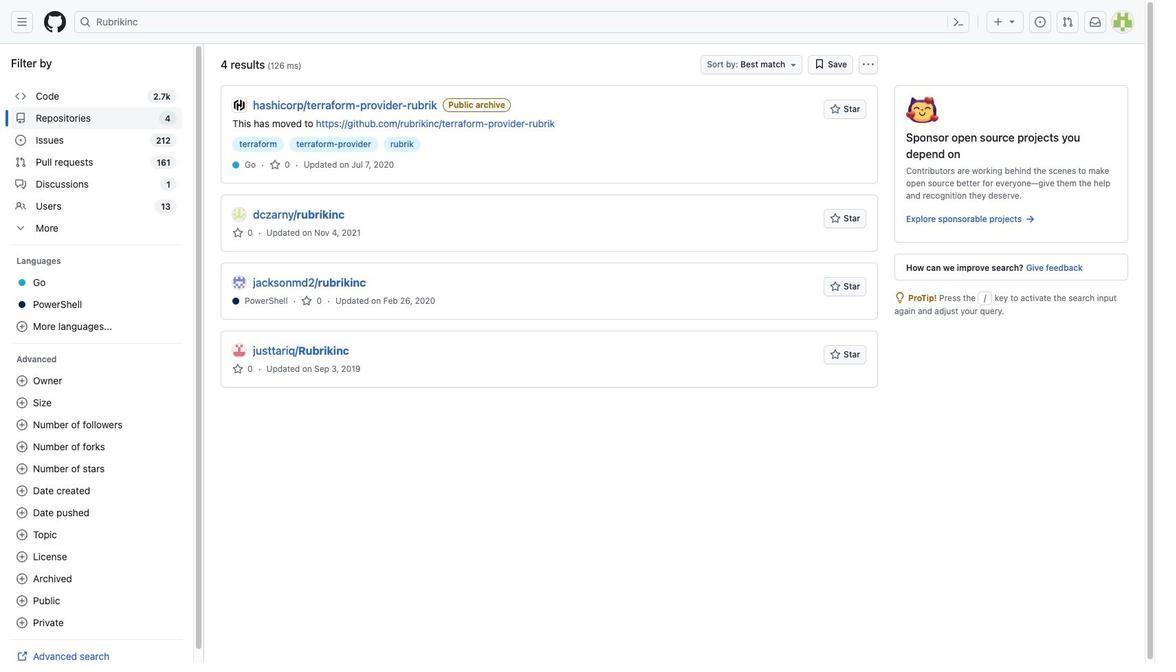 Task type: describe. For each thing, give the bounding box(es) containing it.
6 plus circle image from the top
[[17, 617, 28, 628]]

powershell language element
[[245, 295, 288, 307]]

triangle down image
[[1007, 16, 1018, 27]]

3 plus circle image from the top
[[17, 397, 28, 408]]

5 plus circle image from the top
[[17, 507, 28, 518]]

2 plus circle image from the top
[[17, 375, 28, 386]]

draggable pane splitter slider
[[202, 44, 206, 662]]

issue opened image
[[1035, 17, 1046, 28]]

1 plus circle image from the top
[[17, 419, 28, 430]]

3 plus circle image from the top
[[17, 485, 28, 496]]



Task type: locate. For each thing, give the bounding box(es) containing it.
4 plus circle image from the top
[[17, 463, 28, 474]]

git pull request image
[[1062, 17, 1073, 28]]

2 plus circle image from the top
[[17, 441, 28, 452]]

region
[[0, 44, 204, 662]]

notifications image
[[1090, 17, 1101, 28]]

plus circle image
[[17, 321, 28, 332], [17, 375, 28, 386], [17, 397, 28, 408], [17, 463, 28, 474], [17, 507, 28, 518], [17, 529, 28, 540], [17, 551, 28, 562]]

4 plus circle image from the top
[[17, 573, 28, 584]]

homepage image
[[44, 11, 66, 33]]

6 plus circle image from the top
[[17, 529, 28, 540]]

sc 9kayk9 0 image
[[814, 58, 825, 69], [15, 113, 26, 124], [15, 157, 26, 168], [270, 159, 281, 170], [15, 201, 26, 212], [1025, 214, 1036, 225], [15, 223, 26, 234], [232, 227, 243, 238], [895, 292, 906, 303], [232, 363, 243, 374]]

5 plus circle image from the top
[[17, 595, 28, 606]]

plus circle image
[[17, 419, 28, 430], [17, 441, 28, 452], [17, 485, 28, 496], [17, 573, 28, 584], [17, 595, 28, 606], [17, 617, 28, 628]]

open column options image
[[863, 59, 874, 70]]

link external image
[[17, 651, 28, 662]]

package icon image
[[906, 97, 939, 123]]

plus image
[[993, 16, 1004, 27]]

sc 9kayk9 0 image
[[15, 91, 26, 102], [15, 135, 26, 146], [15, 179, 26, 190], [301, 295, 312, 306]]

7 plus circle image from the top
[[17, 551, 28, 562]]

go language element
[[245, 158, 256, 171]]

command palette image
[[953, 17, 964, 28]]

1 plus circle image from the top
[[17, 321, 28, 332]]



Task type: vqa. For each thing, say whether or not it's contained in the screenshot.
third dot fill icon from the top
no



